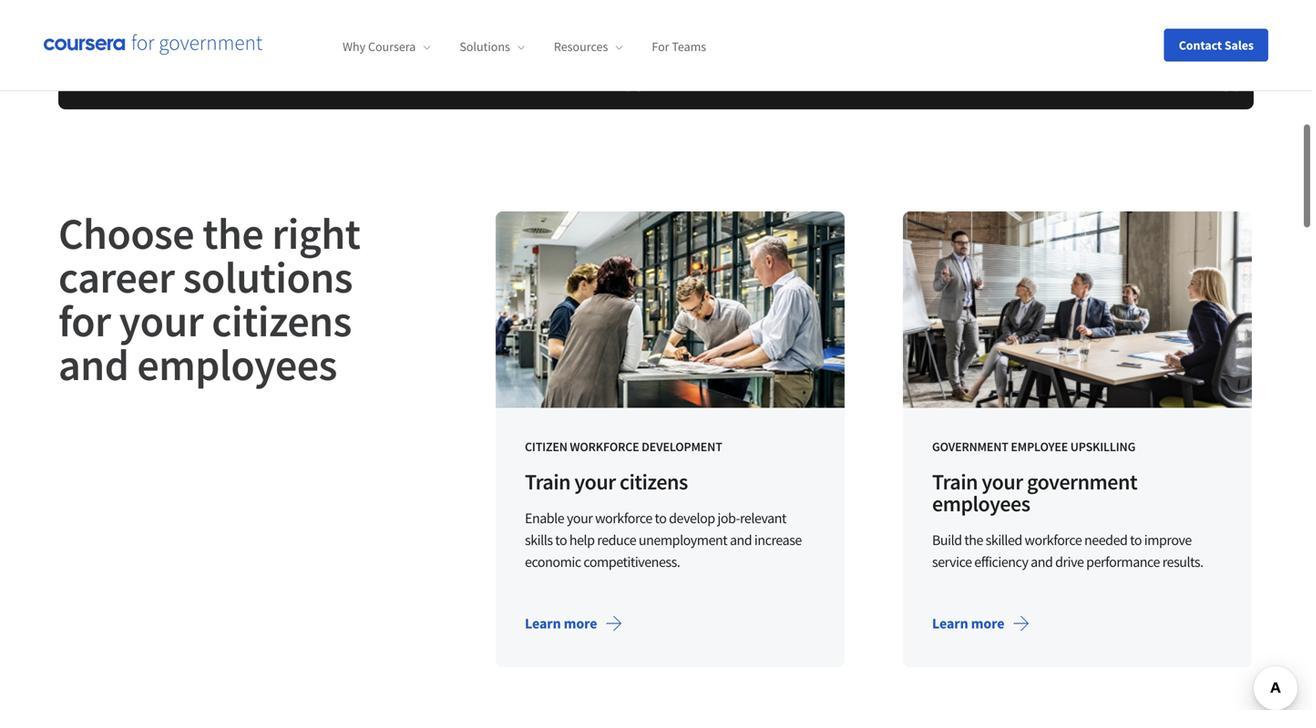 Task type: describe. For each thing, give the bounding box(es) containing it.
new
[[150, 38, 176, 57]]

why
[[343, 38, 366, 55]]

enable your workforce to develop job-relevant skills to help reduce unemployment and increase economic competitiveness.
[[525, 509, 802, 571]]

1 vertical spatial citizens
[[620, 468, 688, 495]]

relevant
[[740, 509, 787, 527]]

coursera
[[368, 38, 416, 55]]

citizen
[[525, 439, 568, 455]]

employee
[[1012, 439, 1069, 455]]

for teams link
[[652, 38, 707, 55]]

results.
[[1163, 553, 1204, 571]]

for teams
[[652, 38, 707, 55]]

created
[[214, 38, 260, 57]]

coursera for government image
[[44, 34, 263, 56]]

government
[[933, 439, 1009, 455]]

learn more for train your citizens
[[525, 615, 598, 633]]

improve
[[1145, 531, 1192, 549]]

upskilling
[[1071, 439, 1136, 455]]

develop
[[669, 509, 715, 527]]

employees inside the 'choose the right career solutions for your citizens and employees'
[[137, 337, 337, 392]]

build
[[933, 531, 962, 549]]

0 horizontal spatial to
[[556, 531, 567, 549]]

job-
[[718, 509, 740, 527]]

learn more for train your government employees
[[933, 615, 1005, 633]]

0 vertical spatial for
[[263, 38, 280, 57]]

learn for train your government employees
[[933, 615, 969, 633]]

[ 1 ]
[[626, 76, 641, 93]]

for inside the 'choose the right career solutions for your citizens and employees'
[[58, 294, 111, 348]]

30
[[319, 38, 333, 57]]

is
[[201, 38, 211, 57]]

reduce
[[597, 531, 637, 549]]

1 horizontal spatial 1
[[630, 76, 637, 93]]

workforce inside enable your workforce to develop job-relevant skills to help reduce unemployment and increase economic competitiveness.
[[595, 509, 653, 527]]

skilled
[[986, 531, 1023, 549]]

sales
[[1225, 37, 1255, 53]]

your inside the 'choose the right career solutions for your citizens and employees'
[[119, 294, 203, 348]]

solutions
[[460, 38, 511, 55]]

government employee upskilling
[[933, 439, 1136, 455]]

increase
[[755, 531, 802, 549]]

trained
[[382, 38, 426, 57]]

choose
[[58, 206, 194, 261]]

contact sales
[[1180, 37, 1255, 53]]

new job is created for every 30 people trained online*
[[150, 38, 472, 57]]

why coursera
[[343, 38, 416, 55]]

for
[[652, 38, 670, 55]]

learn more link for train your citizens
[[511, 602, 638, 646]]

learn more link for train your government employees
[[918, 602, 1045, 646]]

and inside build the skilled workforce  needed to improve service efficiency and drive performance results.
[[1031, 553, 1054, 571]]

job
[[179, 38, 198, 57]]

right
[[272, 206, 361, 261]]

workforce inside build the skilled workforce  needed to improve service efficiency and drive performance results.
[[1025, 531, 1083, 549]]

and inside enable your workforce to develop job-relevant skills to help reduce unemployment and increase economic competitiveness.
[[730, 531, 752, 549]]

efficiency
[[975, 553, 1029, 571]]

[ 2 ]
[[1224, 76, 1240, 93]]

economic
[[525, 553, 581, 571]]

[ for 1
[[626, 76, 630, 93]]

skills
[[525, 531, 553, 549]]

train your public employees image
[[904, 212, 1253, 408]]

people
[[336, 38, 379, 57]]



Task type: vqa. For each thing, say whether or not it's contained in the screenshot.
CHOOSE THE RIGHT CAREER SOLUTIONS FOR YOUR CITIZENS AND EMPLOYEES
yes



Task type: locate. For each thing, give the bounding box(es) containing it.
and down job-
[[730, 531, 752, 549]]

workforce
[[595, 509, 653, 527], [1025, 531, 1083, 549]]

2 learn more link from the left
[[918, 602, 1045, 646]]

1 vertical spatial and
[[730, 531, 752, 549]]

2 vertical spatial and
[[1031, 553, 1054, 571]]

1 horizontal spatial employees
[[933, 490, 1031, 517]]

2 more from the left
[[972, 615, 1005, 633]]

workforce
[[570, 439, 640, 455]]

train down the government
[[933, 468, 978, 495]]

learn more down economic
[[525, 615, 598, 633]]

0 horizontal spatial employees
[[137, 337, 337, 392]]

1 horizontal spatial the
[[965, 531, 984, 549]]

more for train your government employees
[[972, 615, 1005, 633]]

enable
[[525, 509, 565, 527]]

1 vertical spatial the
[[965, 531, 984, 549]]

0 horizontal spatial learn more
[[525, 615, 598, 633]]

choose the right career solutions for your citizens and employees
[[58, 206, 361, 392]]

more down economic
[[564, 615, 598, 633]]

teams
[[672, 38, 707, 55]]

2 horizontal spatial to
[[1131, 531, 1143, 549]]

1 horizontal spatial ]
[[1236, 76, 1240, 93]]

government
[[1028, 468, 1138, 495]]

2 learn from the left
[[933, 615, 969, 633]]

more
[[564, 615, 598, 633], [972, 615, 1005, 633]]

employees
[[137, 337, 337, 392], [933, 490, 1031, 517]]

1 learn more from the left
[[525, 615, 598, 633]]

1 [ from the left
[[626, 76, 630, 93]]

0 vertical spatial workforce
[[595, 509, 653, 527]]

0 vertical spatial employees
[[137, 337, 337, 392]]

resources link
[[554, 38, 623, 55]]

to
[[655, 509, 667, 527], [556, 531, 567, 549], [1131, 531, 1143, 549]]

contact
[[1180, 37, 1223, 53]]

0 vertical spatial 1
[[117, 24, 135, 70]]

learn for train your citizens
[[525, 615, 561, 633]]

1 ] from the left
[[637, 76, 641, 93]]

for
[[263, 38, 280, 57], [58, 294, 111, 348]]

1 horizontal spatial learn more
[[933, 615, 1005, 633]]

0 vertical spatial and
[[58, 337, 129, 392]]

unemployment
[[639, 531, 728, 549]]

contact sales button
[[1165, 29, 1269, 62]]

2 [ from the left
[[1224, 76, 1229, 93]]

1 horizontal spatial more
[[972, 615, 1005, 633]]

solutions
[[183, 250, 353, 305]]

needed
[[1085, 531, 1128, 549]]

learn more link
[[511, 602, 638, 646], [918, 602, 1045, 646]]

to up performance
[[1131, 531, 1143, 549]]

2 learn more from the left
[[933, 615, 1005, 633]]

[ for 2
[[1224, 76, 1229, 93]]

every
[[283, 38, 316, 57]]

learn down service
[[933, 615, 969, 633]]

workforce up drive
[[1025, 531, 1083, 549]]

train down citizen
[[525, 468, 571, 495]]

your for train your government employees
[[982, 468, 1024, 495]]

2
[[1229, 76, 1236, 93]]

help
[[570, 531, 595, 549]]

1
[[117, 24, 135, 70], [630, 76, 637, 93]]

your
[[119, 294, 203, 348], [575, 468, 616, 495], [982, 468, 1024, 495], [567, 509, 593, 527]]

train for train your government employees
[[933, 468, 978, 495]]

1 horizontal spatial to
[[655, 509, 667, 527]]

development
[[642, 439, 723, 455]]

1 learn more link from the left
[[511, 602, 638, 646]]

the inside the 'choose the right career solutions for your citizens and employees'
[[203, 206, 264, 261]]

service
[[933, 553, 972, 571]]

citizens
[[212, 294, 352, 348], [620, 468, 688, 495]]

more down efficiency
[[972, 615, 1005, 633]]

performance
[[1087, 553, 1161, 571]]

2 horizontal spatial and
[[1031, 553, 1054, 571]]

and inside the 'choose the right career solutions for your citizens and employees'
[[58, 337, 129, 392]]

1 vertical spatial workforce
[[1025, 531, 1083, 549]]

train your government employees
[[933, 468, 1138, 517]]

0 vertical spatial the
[[203, 206, 264, 261]]

0 vertical spatial citizens
[[212, 294, 352, 348]]

1 learn from the left
[[525, 615, 561, 633]]

]
[[637, 76, 641, 93], [1236, 76, 1240, 93]]

your inside train your government employees
[[982, 468, 1024, 495]]

online*
[[428, 38, 472, 57]]

0 horizontal spatial ]
[[637, 76, 641, 93]]

the for choose
[[203, 206, 264, 261]]

the
[[203, 206, 264, 261], [965, 531, 984, 549]]

1 horizontal spatial train
[[933, 468, 978, 495]]

train your citizens
[[525, 468, 688, 495]]

1 vertical spatial 1
[[630, 76, 637, 93]]

to inside build the skilled workforce  needed to improve service efficiency and drive performance results.
[[1131, 531, 1143, 549]]

1 vertical spatial for
[[58, 294, 111, 348]]

2 train from the left
[[933, 468, 978, 495]]

the inside build the skilled workforce  needed to improve service efficiency and drive performance results.
[[965, 531, 984, 549]]

the for build
[[965, 531, 984, 549]]

1 vertical spatial employees
[[933, 490, 1031, 517]]

train your citizens image
[[496, 212, 845, 408]]

build the skilled workforce  needed to improve service efficiency and drive performance results.
[[933, 531, 1204, 571]]

drive
[[1056, 553, 1085, 571]]

learn more
[[525, 615, 598, 633], [933, 615, 1005, 633]]

0 horizontal spatial for
[[58, 294, 111, 348]]

learn down economic
[[525, 615, 561, 633]]

1 horizontal spatial for
[[263, 38, 280, 57]]

resources
[[554, 38, 608, 55]]

your for train your citizens
[[575, 468, 616, 495]]

the right build
[[965, 531, 984, 549]]

0 horizontal spatial and
[[58, 337, 129, 392]]

] for [ 1 ]
[[637, 76, 641, 93]]

1 horizontal spatial citizens
[[620, 468, 688, 495]]

more for train your citizens
[[564, 615, 598, 633]]

train for train your citizens
[[525, 468, 571, 495]]

learn more link down economic
[[511, 602, 638, 646]]

the left right
[[203, 206, 264, 261]]

1 horizontal spatial learn
[[933, 615, 969, 633]]

your for enable your workforce to develop job-relevant skills to help reduce unemployment and increase economic competitiveness.
[[567, 509, 593, 527]]

0 horizontal spatial citizens
[[212, 294, 352, 348]]

[
[[626, 76, 630, 93], [1224, 76, 1229, 93]]

0 horizontal spatial the
[[203, 206, 264, 261]]

citizens inside the 'choose the right career solutions for your citizens and employees'
[[212, 294, 352, 348]]

career
[[58, 250, 175, 305]]

learn more link down efficiency
[[918, 602, 1045, 646]]

] for [ 2 ]
[[1236, 76, 1240, 93]]

train
[[525, 468, 571, 495], [933, 468, 978, 495]]

competitiveness.
[[584, 553, 681, 571]]

0 horizontal spatial train
[[525, 468, 571, 495]]

learn more down service
[[933, 615, 1005, 633]]

1 horizontal spatial [
[[1224, 76, 1229, 93]]

train inside train your government employees
[[933, 468, 978, 495]]

workforce up the reduce
[[595, 509, 653, 527]]

1 horizontal spatial and
[[730, 531, 752, 549]]

citizen workforce development
[[525, 439, 723, 455]]

0 horizontal spatial learn more link
[[511, 602, 638, 646]]

0 horizontal spatial learn
[[525, 615, 561, 633]]

your inside enable your workforce to develop job-relevant skills to help reduce unemployment and increase economic competitiveness.
[[567, 509, 593, 527]]

solutions link
[[460, 38, 525, 55]]

1 train from the left
[[525, 468, 571, 495]]

1 more from the left
[[564, 615, 598, 633]]

to left the help
[[556, 531, 567, 549]]

employees inside train your government employees
[[933, 490, 1031, 517]]

why coursera link
[[343, 38, 431, 55]]

1 horizontal spatial learn more link
[[918, 602, 1045, 646]]

0 horizontal spatial 1
[[117, 24, 135, 70]]

and down career
[[58, 337, 129, 392]]

and
[[58, 337, 129, 392], [730, 531, 752, 549], [1031, 553, 1054, 571]]

learn
[[525, 615, 561, 633], [933, 615, 969, 633]]

0 horizontal spatial workforce
[[595, 509, 653, 527]]

0 horizontal spatial [
[[626, 76, 630, 93]]

2 ] from the left
[[1236, 76, 1240, 93]]

and left drive
[[1031, 553, 1054, 571]]

1 horizontal spatial workforce
[[1025, 531, 1083, 549]]

to up the unemployment
[[655, 509, 667, 527]]

0 horizontal spatial more
[[564, 615, 598, 633]]



